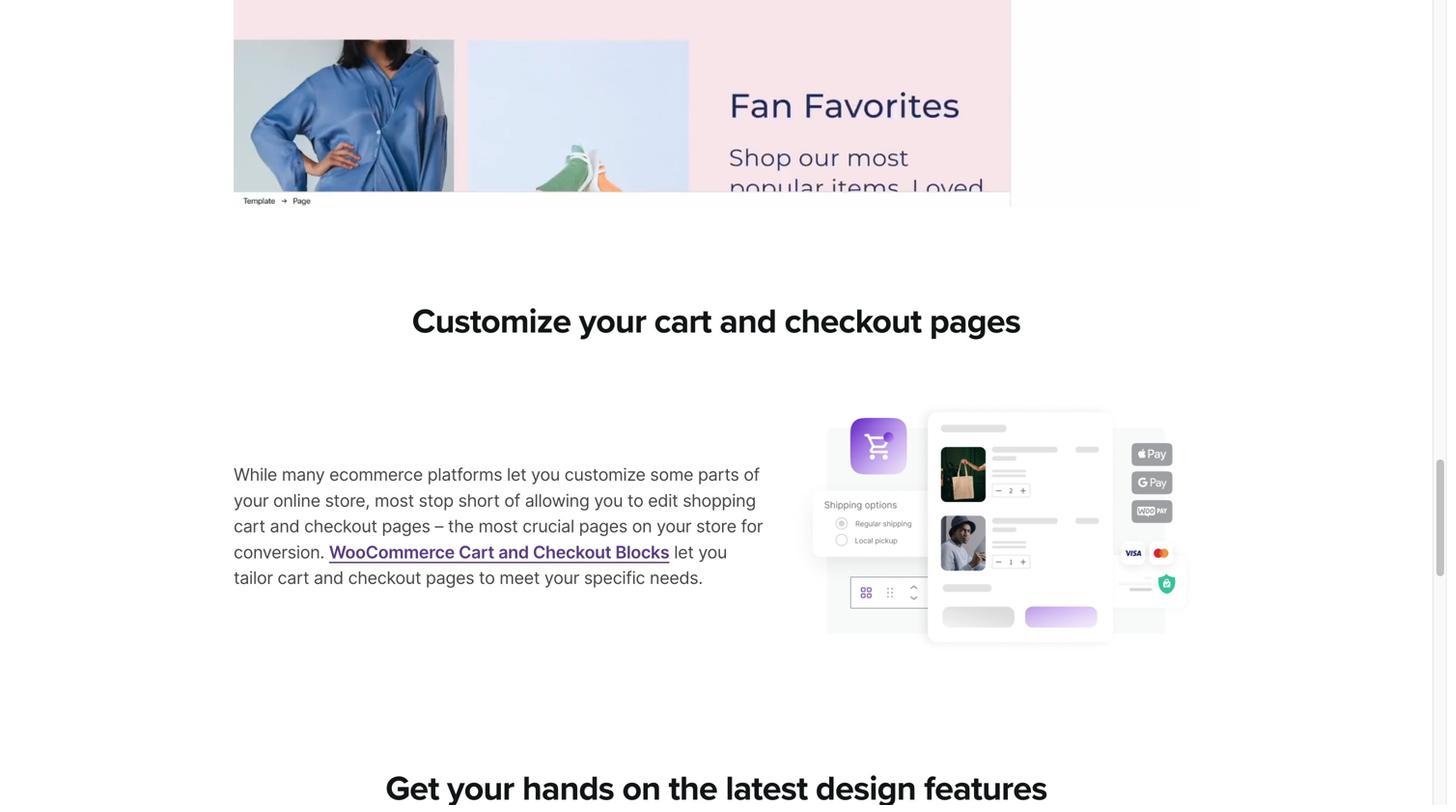 Task type: locate. For each thing, give the bounding box(es) containing it.
2 vertical spatial you
[[699, 542, 727, 563]]

1 vertical spatial to
[[479, 568, 495, 589]]

edit
[[648, 490, 678, 511]]

of right parts
[[744, 464, 760, 485]]

1 vertical spatial most
[[479, 516, 518, 537]]

let up allowing
[[507, 464, 527, 485]]

of right 'short'
[[504, 490, 521, 511]]

store,
[[325, 490, 370, 511]]

to
[[628, 490, 644, 511], [479, 568, 495, 589]]

your inside let you tailor cart and checkout pages to meet your specific needs.
[[545, 568, 580, 589]]

you inside let you tailor cart and checkout pages to meet your specific needs.
[[699, 542, 727, 563]]

0 horizontal spatial most
[[375, 490, 414, 511]]

you up allowing
[[531, 464, 560, 485]]

woocommerce cart and checkout blocks link
[[329, 542, 670, 563]]

pages
[[930, 301, 1021, 342], [382, 516, 430, 537], [579, 516, 628, 537], [426, 568, 474, 589]]

you down customize
[[594, 490, 623, 511]]

and inside the while many ecommerce platforms let you customize some parts of your online store, most stop short of allowing you to edit shopping cart and checkout pages – the most crucial pages on your store for conversion.
[[270, 516, 300, 537]]

0 vertical spatial of
[[744, 464, 760, 485]]

1 horizontal spatial to
[[628, 490, 644, 511]]

cart inside the while many ecommerce platforms let you customize some parts of your online store, most stop short of allowing you to edit shopping cart and checkout pages – the most crucial pages on your store for conversion.
[[234, 516, 265, 537]]

1 horizontal spatial let
[[674, 542, 694, 563]]

checkout inside the while many ecommerce platforms let you customize some parts of your online store, most stop short of allowing you to edit shopping cart and checkout pages – the most crucial pages on your store for conversion.
[[304, 516, 377, 537]]

most up woocommerce cart and checkout blocks
[[479, 516, 518, 537]]

some
[[650, 464, 694, 485]]

0 horizontal spatial to
[[479, 568, 495, 589]]

0 vertical spatial you
[[531, 464, 560, 485]]

needs.
[[650, 568, 703, 589]]

store
[[696, 516, 737, 537]]

let inside the while many ecommerce platforms let you customize some parts of your online store, most stop short of allowing you to edit shopping cart and checkout pages – the most crucial pages on your store for conversion.
[[507, 464, 527, 485]]

0 horizontal spatial let
[[507, 464, 527, 485]]

most down ecommerce
[[375, 490, 414, 511]]

2 vertical spatial checkout
[[348, 568, 421, 589]]

pages inside let you tailor cart and checkout pages to meet your specific needs.
[[426, 568, 474, 589]]

2 horizontal spatial you
[[699, 542, 727, 563]]

meet
[[500, 568, 540, 589]]

let inside let you tailor cart and checkout pages to meet your specific needs.
[[674, 542, 694, 563]]

0 horizontal spatial cart
[[234, 516, 265, 537]]

0 vertical spatial to
[[628, 490, 644, 511]]

and
[[720, 301, 777, 342], [270, 516, 300, 537], [499, 542, 529, 563], [314, 568, 344, 589]]

checkout
[[785, 301, 922, 342], [304, 516, 377, 537], [348, 568, 421, 589]]

you down store
[[699, 542, 727, 563]]

checkout inside let you tailor cart and checkout pages to meet your specific needs.
[[348, 568, 421, 589]]

1 vertical spatial checkout
[[304, 516, 377, 537]]

1 horizontal spatial of
[[744, 464, 760, 485]]

checkout
[[533, 542, 612, 563]]

let
[[507, 464, 527, 485], [674, 542, 694, 563]]

1 vertical spatial you
[[594, 490, 623, 511]]

most
[[375, 490, 414, 511], [479, 516, 518, 537]]

to down cart on the left bottom of page
[[479, 568, 495, 589]]

woocommerce
[[329, 542, 455, 563]]

2 vertical spatial cart
[[278, 568, 309, 589]]

2 horizontal spatial cart
[[654, 301, 712, 342]]

ecommerce
[[329, 464, 423, 485]]

customize your cart and checkout pages
[[412, 301, 1021, 342]]

many
[[282, 464, 325, 485]]

specific
[[584, 568, 645, 589]]

you
[[531, 464, 560, 485], [594, 490, 623, 511], [699, 542, 727, 563]]

1 horizontal spatial cart
[[278, 568, 309, 589]]

0 vertical spatial most
[[375, 490, 414, 511]]

of
[[744, 464, 760, 485], [504, 490, 521, 511]]

your
[[579, 301, 646, 342], [234, 490, 269, 511], [657, 516, 692, 537], [545, 568, 580, 589]]

1 vertical spatial of
[[504, 490, 521, 511]]

cart
[[459, 542, 495, 563]]

1 horizontal spatial you
[[594, 490, 623, 511]]

let up the needs. at the left bottom of the page
[[674, 542, 694, 563]]

cart
[[654, 301, 712, 342], [234, 516, 265, 537], [278, 568, 309, 589]]

0 vertical spatial let
[[507, 464, 527, 485]]

1 vertical spatial cart
[[234, 516, 265, 537]]

1 vertical spatial let
[[674, 542, 694, 563]]

1 horizontal spatial most
[[479, 516, 518, 537]]

0 horizontal spatial of
[[504, 490, 521, 511]]

tailor
[[234, 568, 273, 589]]

to up on
[[628, 490, 644, 511]]



Task type: vqa. For each thing, say whether or not it's contained in the screenshot.
conversion.
yes



Task type: describe. For each thing, give the bounding box(es) containing it.
0 vertical spatial checkout
[[785, 301, 922, 342]]

and inside let you tailor cart and checkout pages to meet your specific needs.
[[314, 568, 344, 589]]

cart inside let you tailor cart and checkout pages to meet your specific needs.
[[278, 568, 309, 589]]

while
[[234, 464, 277, 485]]

0 horizontal spatial you
[[531, 464, 560, 485]]

customize
[[565, 464, 646, 485]]

crucial
[[523, 516, 575, 537]]

while many ecommerce platforms let you customize some parts of your online store, most stop short of allowing you to edit shopping cart and checkout pages – the most crucial pages on your store for conversion.
[[234, 464, 763, 563]]

on
[[632, 516, 652, 537]]

let you tailor cart and checkout pages to meet your specific needs.
[[234, 542, 727, 589]]

to inside let you tailor cart and checkout pages to meet your specific needs.
[[479, 568, 495, 589]]

for
[[741, 516, 763, 537]]

platforms
[[428, 464, 502, 485]]

parts
[[698, 464, 739, 485]]

allowing
[[525, 490, 590, 511]]

shopping
[[683, 490, 756, 511]]

stop
[[419, 490, 454, 511]]

–
[[435, 516, 443, 537]]

the
[[448, 516, 474, 537]]

short
[[458, 490, 500, 511]]

online
[[273, 490, 320, 511]]

woocommerce cart and checkout blocks
[[329, 542, 670, 563]]

to inside the while many ecommerce platforms let you customize some parts of your online store, most stop short of allowing you to edit shopping cart and checkout pages – the most crucial pages on your store for conversion.
[[628, 490, 644, 511]]

blocks
[[616, 542, 670, 563]]

conversion.
[[234, 542, 325, 563]]

0 vertical spatial cart
[[654, 301, 712, 342]]

customize
[[412, 301, 571, 342]]



